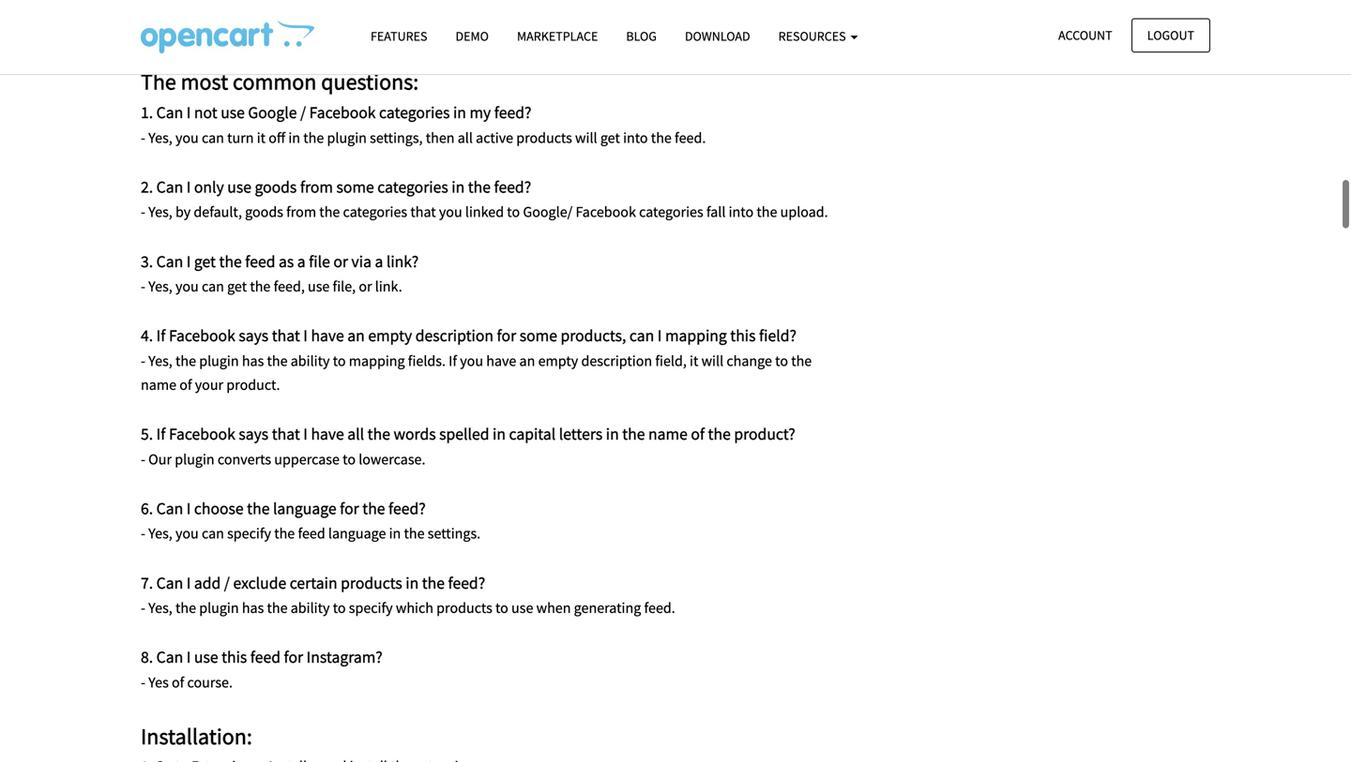 Task type: locate. For each thing, give the bounding box(es) containing it.
1 has from the top
[[242, 352, 264, 371]]

have
[[311, 325, 344, 346], [486, 352, 516, 371], [311, 424, 344, 445]]

can inside 4. if facebook says that i have an empty description for some products, can i mapping this field? - yes, the plugin has the ability to mapping fields. if you have an empty description field, it will change to the name of your product.
[[630, 325, 654, 346]]

- down 6.
[[141, 525, 145, 543]]

i up the uppercase on the left of the page
[[303, 424, 308, 445]]

yes, down 6.
[[148, 525, 172, 543]]

this
[[730, 325, 756, 346], [222, 647, 247, 668]]

goods right the default, at the top
[[245, 203, 283, 222]]

1 ability from the top
[[291, 352, 330, 371]]

1 says from the top
[[239, 325, 269, 346]]

1 vertical spatial all
[[347, 424, 364, 445]]

yes, inside 3. can i get the feed as a file or via a link? - yes, you can get the feed, use file, or link.
[[148, 277, 172, 296]]

1 horizontal spatial all
[[458, 128, 473, 147]]

0 vertical spatial goods
[[255, 176, 297, 198]]

get
[[600, 128, 620, 147], [194, 251, 216, 272], [227, 277, 247, 296]]

products right which
[[437, 599, 492, 618]]

1 horizontal spatial a
[[375, 251, 383, 272]]

will inside the most common questions: 1. can i not use google / facebook categories in my feed? - yes, you can turn it off in the plugin settings, then all active products will get into the feed.
[[575, 128, 597, 147]]

2 - from the top
[[141, 203, 145, 222]]

for
[[497, 325, 516, 346], [340, 498, 359, 519], [284, 647, 303, 668]]

0 horizontal spatial specify
[[227, 525, 271, 543]]

it inside 4. if facebook says that i have an empty description for some products, can i mapping this field? - yes, the plugin has the ability to mapping fields. if you have an empty description field, it will change to the name of your product.
[[690, 352, 699, 371]]

for inside 4. if facebook says that i have an empty description for some products, can i mapping this field? - yes, the plugin has the ability to mapping fields. if you have an empty description field, it will change to the name of your product.
[[497, 325, 516, 346]]

0 vertical spatial /
[[300, 102, 306, 123]]

empty
[[368, 325, 412, 346], [538, 352, 578, 371]]

description
[[416, 325, 494, 346], [581, 352, 652, 371]]

2 vertical spatial products
[[437, 599, 492, 618]]

questions:
[[321, 67, 419, 96]]

0 vertical spatial if
[[156, 325, 166, 346]]

that for the
[[272, 424, 300, 445]]

that inside 4. if facebook says that i have an empty description for some products, can i mapping this field? - yes, the plugin has the ability to mapping fields. if you have an empty description field, it will change to the name of your product.
[[272, 325, 300, 346]]

name inside 4. if facebook says that i have an empty description for some products, can i mapping this field? - yes, the plugin has the ability to mapping fields. if you have an empty description field, it will change to the name of your product.
[[141, 376, 176, 395]]

some down 'settings,'
[[336, 176, 374, 198]]

1 vertical spatial description
[[581, 352, 652, 371]]

your
[[195, 376, 223, 395]]

can inside 6. can i choose the language for the feed? - yes, you can specify the feed language in the settings.
[[156, 498, 183, 519]]

- left yes
[[141, 674, 145, 692]]

to right linked
[[507, 203, 520, 222]]

i inside 6. can i choose the language for the feed? - yes, you can specify the feed language in the settings.
[[186, 498, 191, 519]]

0 horizontal spatial description
[[416, 325, 494, 346]]

i left add at the left bottom
[[186, 573, 191, 594]]

1 vertical spatial for
[[340, 498, 359, 519]]

specify down 'choose'
[[227, 525, 271, 543]]

1 vertical spatial will
[[702, 352, 724, 371]]

2 vertical spatial for
[[284, 647, 303, 668]]

says inside 4. if facebook says that i have an empty description for some products, can i mapping this field? - yes, the plugin has the ability to mapping fields. if you have an empty description field, it will change to the name of your product.
[[239, 325, 269, 346]]

6 yes, from the top
[[148, 599, 172, 618]]

7 - from the top
[[141, 599, 145, 618]]

4 can from the top
[[156, 498, 183, 519]]

1 horizontal spatial this
[[730, 325, 756, 346]]

will left change on the right top of page
[[702, 352, 724, 371]]

can
[[202, 128, 224, 147], [202, 277, 224, 296], [630, 325, 654, 346], [202, 525, 224, 543]]

1 horizontal spatial mapping
[[665, 325, 727, 346]]

not
[[194, 102, 217, 123]]

this up course.
[[222, 647, 247, 668]]

2 has from the top
[[242, 599, 264, 618]]

1 - from the top
[[141, 128, 145, 147]]

logout
[[1147, 27, 1195, 44]]

into inside '2. can i only use goods from some categories in the feed? - yes, by default, goods from the categories that you linked to google/ facebook categories fall into the upload.'
[[729, 203, 754, 222]]

1 vertical spatial specify
[[349, 599, 393, 618]]

1 vertical spatial language
[[328, 525, 386, 543]]

products
[[516, 128, 572, 147], [341, 573, 402, 594], [437, 599, 492, 618]]

ability
[[291, 352, 330, 371], [291, 599, 330, 618]]

name up 5.
[[141, 376, 176, 395]]

it inside the most common questions: 1. can i not use google / facebook categories in my feed? - yes, you can turn it off in the plugin settings, then all active products will get into the feed.
[[257, 128, 266, 147]]

2 can from the top
[[156, 176, 183, 198]]

you left linked
[[439, 203, 462, 222]]

can down the default, at the top
[[202, 277, 224, 296]]

1 horizontal spatial will
[[702, 352, 724, 371]]

5 can from the top
[[156, 573, 183, 594]]

an up capital at the bottom left
[[519, 352, 535, 371]]

/
[[300, 102, 306, 123], [224, 573, 230, 594]]

have down file,
[[311, 325, 344, 346]]

can inside 8. can i use this feed for instagram? - yes of course.
[[156, 647, 183, 668]]

facebook inside '2. can i only use goods from some categories in the feed? - yes, by default, goods from the categories that you linked to google/ facebook categories fall into the upload.'
[[576, 203, 636, 222]]

0 horizontal spatial some
[[336, 176, 374, 198]]

name
[[141, 376, 176, 395], [648, 424, 688, 445]]

- inside 3. can i get the feed as a file or via a link? - yes, you can get the feed, use file, or link.
[[141, 277, 145, 296]]

plugin right our
[[175, 450, 215, 469]]

0 horizontal spatial /
[[224, 573, 230, 594]]

3 - from the top
[[141, 277, 145, 296]]

feed? up active
[[494, 102, 532, 123]]

1 horizontal spatial or
[[359, 277, 372, 296]]

can right the 1.
[[156, 102, 183, 123]]

if for all
[[156, 424, 166, 445]]

2 vertical spatial of
[[172, 674, 184, 692]]

description up the fields.
[[416, 325, 494, 346]]

0 vertical spatial this
[[730, 325, 756, 346]]

name inside 5. if facebook says that i have all the words spelled in capital letters in the name of the product? - our plugin converts uppercase to lowercase.
[[648, 424, 688, 445]]

a right the as
[[297, 251, 306, 272]]

will
[[575, 128, 597, 147], [702, 352, 724, 371]]

0 horizontal spatial products
[[341, 573, 402, 594]]

i right 3.
[[186, 251, 191, 272]]

/ right google on the top left
[[300, 102, 306, 123]]

mapping up "field,"
[[665, 325, 727, 346]]

have up the uppercase on the left of the page
[[311, 424, 344, 445]]

feed for for
[[250, 647, 281, 668]]

feed? inside '2. can i only use goods from some categories in the feed? - yes, by default, goods from the categories that you linked to google/ facebook categories fall into the upload.'
[[494, 176, 531, 198]]

from
[[300, 176, 333, 198], [286, 203, 316, 222]]

add
[[194, 573, 221, 594]]

feed? inside 7. can i add / exclude certain products in the feed? - yes, the plugin has the ability to specify which products to use when generating feed.
[[448, 573, 485, 594]]

you inside 3. can i get the feed as a file or via a link? - yes, you can get the feed, use file, or link.
[[175, 277, 199, 296]]

installation:
[[141, 723, 252, 751]]

if right 5.
[[156, 424, 166, 445]]

resources
[[779, 28, 849, 45]]

0 vertical spatial into
[[623, 128, 648, 147]]

8. can i use this feed for instagram? - yes of course.
[[141, 647, 383, 692]]

0 horizontal spatial this
[[222, 647, 247, 668]]

if inside 5. if facebook says that i have all the words spelled in capital letters in the name of the product? - our plugin converts uppercase to lowercase.
[[156, 424, 166, 445]]

1 vertical spatial some
[[520, 325, 557, 346]]

facebook
[[309, 102, 376, 123], [576, 203, 636, 222], [169, 325, 235, 346], [169, 424, 235, 445]]

2 ability from the top
[[291, 599, 330, 618]]

it
[[257, 128, 266, 147], [690, 352, 699, 371]]

0 vertical spatial description
[[416, 325, 494, 346]]

0 vertical spatial some
[[336, 176, 374, 198]]

or left via
[[333, 251, 348, 272]]

use left when
[[511, 599, 533, 618]]

0 horizontal spatial name
[[141, 376, 176, 395]]

0 horizontal spatial a
[[297, 251, 306, 272]]

2 vertical spatial have
[[311, 424, 344, 445]]

that
[[410, 203, 436, 222], [272, 325, 300, 346], [272, 424, 300, 445]]

of left the your
[[179, 376, 192, 395]]

to inside 5. if facebook says that i have all the words spelled in capital letters in the name of the product? - our plugin converts uppercase to lowercase.
[[343, 450, 356, 469]]

i up course.
[[186, 647, 191, 668]]

3 can from the top
[[156, 251, 183, 272]]

8 - from the top
[[141, 674, 145, 692]]

2 vertical spatial if
[[156, 424, 166, 445]]

1 vertical spatial empty
[[538, 352, 578, 371]]

if right 4.
[[156, 325, 166, 346]]

an
[[347, 325, 365, 346], [519, 352, 535, 371]]

- down 2. at the left
[[141, 203, 145, 222]]

7.
[[141, 573, 153, 594]]

categories
[[379, 102, 450, 123], [378, 176, 448, 198], [343, 203, 407, 222], [639, 203, 703, 222]]

0 vertical spatial get
[[600, 128, 620, 147]]

can inside '2. can i only use goods from some categories in the feed? - yes, by default, goods from the categories that you linked to google/ facebook categories fall into the upload.'
[[156, 176, 183, 198]]

says for all
[[239, 424, 269, 445]]

that up 'link?'
[[410, 203, 436, 222]]

this up change on the right top of page
[[730, 325, 756, 346]]

i inside 5. if facebook says that i have all the words spelled in capital letters in the name of the product? - our plugin converts uppercase to lowercase.
[[303, 424, 308, 445]]

0 horizontal spatial will
[[575, 128, 597, 147]]

use up course.
[[194, 647, 218, 668]]

0 vertical spatial says
[[239, 325, 269, 346]]

or
[[333, 251, 348, 272], [359, 277, 372, 296]]

have for words
[[311, 424, 344, 445]]

that inside 5. if facebook says that i have all the words spelled in capital letters in the name of the product? - our plugin converts uppercase to lowercase.
[[272, 424, 300, 445]]

to right the uppercase on the left of the page
[[343, 450, 356, 469]]

0 vertical spatial have
[[311, 325, 344, 346]]

can right products,
[[630, 325, 654, 346]]

use up turn in the left of the page
[[221, 102, 245, 123]]

categories down 'settings,'
[[378, 176, 448, 198]]

3. can i get the feed as a file or via a link? - yes, you can get the feed, use file, or link.
[[141, 251, 419, 296]]

0 vertical spatial empty
[[368, 325, 412, 346]]

facebook up the your
[[169, 325, 235, 346]]

in up which
[[406, 573, 419, 594]]

can right 8.
[[156, 647, 183, 668]]

in right off
[[288, 128, 300, 147]]

0 vertical spatial that
[[410, 203, 436, 222]]

feed?
[[494, 102, 532, 123], [494, 176, 531, 198], [389, 498, 426, 519], [448, 573, 485, 594]]

ability down feed,
[[291, 352, 330, 371]]

0 vertical spatial name
[[141, 376, 176, 395]]

6 can from the top
[[156, 647, 183, 668]]

it right "field,"
[[690, 352, 699, 371]]

specify
[[227, 525, 271, 543], [349, 599, 393, 618]]

6 - from the top
[[141, 525, 145, 543]]

1 vertical spatial feed.
[[644, 599, 675, 618]]

/ inside 7. can i add / exclude certain products in the feed? - yes, the plugin has the ability to specify which products to use when generating feed.
[[224, 573, 230, 594]]

of inside 4. if facebook says that i have an empty description for some products, can i mapping this field? - yes, the plugin has the ability to mapping fields. if you have an empty description field, it will change to the name of your product.
[[179, 376, 192, 395]]

linked
[[465, 203, 504, 222]]

for inside 8. can i use this feed for instagram? - yes of course.
[[284, 647, 303, 668]]

0 vertical spatial mapping
[[665, 325, 727, 346]]

1 horizontal spatial name
[[648, 424, 688, 445]]

yes, down 3.
[[148, 277, 172, 296]]

0 vertical spatial products
[[516, 128, 572, 147]]

- down the 1.
[[141, 128, 145, 147]]

/ inside the most common questions: 1. can i not use google / facebook categories in my feed? - yes, you can turn it off in the plugin settings, then all active products will get into the feed.
[[300, 102, 306, 123]]

for inside 6. can i choose the language for the feed? - yes, you can specify the feed language in the settings.
[[340, 498, 359, 519]]

1 horizontal spatial into
[[729, 203, 754, 222]]

in
[[453, 102, 466, 123], [288, 128, 300, 147], [452, 176, 465, 198], [493, 424, 506, 445], [606, 424, 619, 445], [389, 525, 401, 543], [406, 573, 419, 594]]

1 horizontal spatial get
[[227, 277, 247, 296]]

feed left the as
[[245, 251, 275, 272]]

- inside 7. can i add / exclude certain products in the feed? - yes, the plugin has the ability to specify which products to use when generating feed.
[[141, 599, 145, 618]]

2 vertical spatial that
[[272, 424, 300, 445]]

some left products,
[[520, 325, 557, 346]]

feed? inside 6. can i choose the language for the feed? - yes, you can specify the feed language in the settings.
[[389, 498, 426, 519]]

that for empty
[[272, 325, 300, 346]]

says inside 5. if facebook says that i have all the words spelled in capital letters in the name of the product? - our plugin converts uppercase to lowercase.
[[239, 424, 269, 445]]

2 yes, from the top
[[148, 203, 172, 222]]

a right via
[[375, 251, 383, 272]]

in left my
[[453, 102, 466, 123]]

some inside 4. if facebook says that i have an empty description for some products, can i mapping this field? - yes, the plugin has the ability to mapping fields. if you have an empty description field, it will change to the name of your product.
[[520, 325, 557, 346]]

or right file,
[[359, 277, 372, 296]]

7. can i add / exclude certain products in the feed? - yes, the plugin has the ability to specify which products to use when generating feed.
[[141, 573, 675, 618]]

yes, inside the most common questions: 1. can i not use google / facebook categories in my feed? - yes, you can turn it off in the plugin settings, then all active products will get into the feed.
[[148, 128, 172, 147]]

in left settings.
[[389, 525, 401, 543]]

feed? down lowercase.
[[389, 498, 426, 519]]

for down lowercase.
[[340, 498, 359, 519]]

1 horizontal spatial for
[[340, 498, 359, 519]]

facebook down questions:
[[309, 102, 376, 123]]

0 horizontal spatial an
[[347, 325, 365, 346]]

1 vertical spatial this
[[222, 647, 247, 668]]

if for an
[[156, 325, 166, 346]]

course.
[[187, 674, 233, 692]]

2 vertical spatial get
[[227, 277, 247, 296]]

all inside the most common questions: 1. can i not use google / facebook categories in my feed? - yes, you can turn it off in the plugin settings, then all active products will get into the feed.
[[458, 128, 473, 147]]

in inside 6. can i choose the language for the feed? - yes, you can specify the feed language in the settings.
[[389, 525, 401, 543]]

4 - from the top
[[141, 352, 145, 371]]

it left off
[[257, 128, 266, 147]]

facebook inside 5. if facebook says that i have all the words spelled in capital letters in the name of the product? - our plugin converts uppercase to lowercase.
[[169, 424, 235, 445]]

1 horizontal spatial specify
[[349, 599, 393, 618]]

feed
[[245, 251, 275, 272], [298, 525, 325, 543], [250, 647, 281, 668]]

- down 7.
[[141, 599, 145, 618]]

which
[[396, 599, 434, 618]]

1 can from the top
[[156, 102, 183, 123]]

can for 7.
[[156, 573, 183, 594]]

can inside 7. can i add / exclude certain products in the feed? - yes, the plugin has the ability to specify which products to use when generating feed.
[[156, 573, 183, 594]]

can inside 3. can i get the feed as a file or via a link? - yes, you can get the feed, use file, or link.
[[156, 251, 183, 272]]

name down "field,"
[[648, 424, 688, 445]]

1 vertical spatial feed
[[298, 525, 325, 543]]

you inside '2. can i only use goods from some categories in the feed? - yes, by default, goods from the categories that you linked to google/ facebook categories fall into the upload.'
[[439, 203, 462, 222]]

feed.
[[675, 128, 706, 147], [644, 599, 675, 618]]

0 horizontal spatial or
[[333, 251, 348, 272]]

0 vertical spatial feed.
[[675, 128, 706, 147]]

- inside 6. can i choose the language for the feed? - yes, you can specify the feed language in the settings.
[[141, 525, 145, 543]]

a
[[297, 251, 306, 272], [375, 251, 383, 272]]

you down 'choose'
[[175, 525, 199, 543]]

- inside 8. can i use this feed for instagram? - yes of course.
[[141, 674, 145, 692]]

1 vertical spatial goods
[[245, 203, 283, 222]]

1 vertical spatial says
[[239, 424, 269, 445]]

5 - from the top
[[141, 450, 145, 469]]

that up the uppercase on the left of the page
[[272, 424, 300, 445]]

0 horizontal spatial all
[[347, 424, 364, 445]]

1 vertical spatial name
[[648, 424, 688, 445]]

goods
[[255, 176, 297, 198], [245, 203, 283, 222]]

mapping left the fields.
[[349, 352, 405, 371]]

ability down certain
[[291, 599, 330, 618]]

use inside the most common questions: 1. can i not use google / facebook categories in my feed? - yes, you can turn it off in the plugin settings, then all active products will get into the feed.
[[221, 102, 245, 123]]

in down then
[[452, 176, 465, 198]]

1 vertical spatial /
[[224, 573, 230, 594]]

products up which
[[341, 573, 402, 594]]

all inside 5. if facebook says that i have all the words spelled in capital letters in the name of the product? - our plugin converts uppercase to lowercase.
[[347, 424, 364, 445]]

3 yes, from the top
[[148, 277, 172, 296]]

choose
[[194, 498, 244, 519]]

of inside 8. can i use this feed for instagram? - yes of course.
[[172, 674, 184, 692]]

can down 'choose'
[[202, 525, 224, 543]]

for for instagram?
[[284, 647, 303, 668]]

0 vertical spatial has
[[242, 352, 264, 371]]

0 vertical spatial all
[[458, 128, 473, 147]]

blog
[[626, 28, 657, 45]]

you down not
[[175, 128, 199, 147]]

1 vertical spatial it
[[690, 352, 699, 371]]

an down file,
[[347, 325, 365, 346]]

some inside '2. can i only use goods from some categories in the feed? - yes, by default, goods from the categories that you linked to google/ facebook categories fall into the upload.'
[[336, 176, 374, 198]]

opencart - facebook catalog feed (facebook store) + instagram feed image
[[141, 20, 314, 53]]

1 vertical spatial into
[[729, 203, 754, 222]]

some
[[336, 176, 374, 198], [520, 325, 557, 346]]

specify inside 6. can i choose the language for the feed? - yes, you can specify the feed language in the settings.
[[227, 525, 271, 543]]

0 horizontal spatial it
[[257, 128, 266, 147]]

from up the as
[[286, 203, 316, 222]]

categories up 'settings,'
[[379, 102, 450, 123]]

- down 4.
[[141, 352, 145, 371]]

1 yes, from the top
[[148, 128, 172, 147]]

instagram?
[[307, 647, 383, 668]]

i
[[186, 102, 191, 123], [186, 176, 191, 198], [186, 251, 191, 272], [303, 325, 308, 346], [658, 325, 662, 346], [303, 424, 308, 445], [186, 498, 191, 519], [186, 573, 191, 594], [186, 647, 191, 668]]

empty down products,
[[538, 352, 578, 371]]

feed inside 3. can i get the feed as a file or via a link? - yes, you can get the feed, use file, or link.
[[245, 251, 275, 272]]

have inside 5. if facebook says that i have all the words spelled in capital letters in the name of the product? - our plugin converts uppercase to lowercase.
[[311, 424, 344, 445]]

2 horizontal spatial for
[[497, 325, 516, 346]]

when
[[536, 599, 571, 618]]

plugin left 'settings,'
[[327, 128, 367, 147]]

to left when
[[495, 599, 508, 618]]

i left not
[[186, 102, 191, 123]]

2 horizontal spatial products
[[516, 128, 572, 147]]

product.
[[226, 376, 280, 395]]

1 horizontal spatial some
[[520, 325, 557, 346]]

1 vertical spatial has
[[242, 599, 264, 618]]

0 vertical spatial ability
[[291, 352, 330, 371]]

2 says from the top
[[239, 424, 269, 445]]

yes, down the 1.
[[148, 128, 172, 147]]

2 a from the left
[[375, 251, 383, 272]]

says up converts
[[239, 424, 269, 445]]

0 horizontal spatial for
[[284, 647, 303, 668]]

can right 2. at the left
[[156, 176, 183, 198]]

0 horizontal spatial mapping
[[349, 352, 405, 371]]

1 horizontal spatial description
[[581, 352, 652, 371]]

use inside 8. can i use this feed for instagram? - yes of course.
[[194, 647, 218, 668]]

feed. inside the most common questions: 1. can i not use google / facebook categories in my feed? - yes, you can turn it off in the plugin settings, then all active products will get into the feed.
[[675, 128, 706, 147]]

i down feed,
[[303, 325, 308, 346]]

via
[[351, 251, 372, 272]]

0 vertical spatial specify
[[227, 525, 271, 543]]

you inside the most common questions: 1. can i not use google / facebook categories in my feed? - yes, you can turn it off in the plugin settings, then all active products will get into the feed.
[[175, 128, 199, 147]]

5 yes, from the top
[[148, 525, 172, 543]]

feed inside 8. can i use this feed for instagram? - yes of course.
[[250, 647, 281, 668]]

8.
[[141, 647, 153, 668]]

1 vertical spatial an
[[519, 352, 535, 371]]

can inside 3. can i get the feed as a file or via a link? - yes, you can get the feed, use file, or link.
[[202, 277, 224, 296]]

0 vertical spatial of
[[179, 376, 192, 395]]

1 horizontal spatial it
[[690, 352, 699, 371]]

lowercase.
[[359, 450, 426, 469]]

1 horizontal spatial /
[[300, 102, 306, 123]]

can down not
[[202, 128, 224, 147]]

the
[[303, 128, 324, 147], [651, 128, 672, 147], [468, 176, 491, 198], [319, 203, 340, 222], [757, 203, 777, 222], [219, 251, 242, 272], [250, 277, 271, 296], [175, 352, 196, 371], [267, 352, 288, 371], [791, 352, 812, 371], [368, 424, 390, 445], [622, 424, 645, 445], [708, 424, 731, 445], [247, 498, 270, 519], [362, 498, 385, 519], [274, 525, 295, 543], [404, 525, 425, 543], [422, 573, 445, 594], [175, 599, 196, 618], [267, 599, 288, 618]]

1 vertical spatial get
[[194, 251, 216, 272]]

for left instagram?
[[284, 647, 303, 668]]

mapping
[[665, 325, 727, 346], [349, 352, 405, 371]]

/ right add at the left bottom
[[224, 573, 230, 594]]

resources link
[[764, 20, 872, 53]]

i left only
[[186, 176, 191, 198]]

says
[[239, 325, 269, 346], [239, 424, 269, 445]]

-
[[141, 128, 145, 147], [141, 203, 145, 222], [141, 277, 145, 296], [141, 352, 145, 371], [141, 450, 145, 469], [141, 525, 145, 543], [141, 599, 145, 618], [141, 674, 145, 692]]

demo link
[[442, 20, 503, 53]]

you down by
[[175, 277, 199, 296]]

yes, down 7.
[[148, 599, 172, 618]]

language down the uppercase on the left of the page
[[273, 498, 337, 519]]

download link
[[671, 20, 764, 53]]

yes, left by
[[148, 203, 172, 222]]

facebook right google/
[[576, 203, 636, 222]]

can inside 6. can i choose the language for the feed? - yes, you can specify the feed language in the settings.
[[202, 525, 224, 543]]

off
[[269, 128, 285, 147]]

categories up via
[[343, 203, 407, 222]]

if right the fields.
[[449, 352, 457, 371]]

in right letters
[[606, 424, 619, 445]]

0 horizontal spatial into
[[623, 128, 648, 147]]

0 vertical spatial will
[[575, 128, 597, 147]]

yes, down 4.
[[148, 352, 172, 371]]

can for 6.
[[156, 498, 183, 519]]

plugin inside 7. can i add / exclude certain products in the feed? - yes, the plugin has the ability to specify which products to use when generating feed.
[[199, 599, 239, 618]]

0 vertical spatial an
[[347, 325, 365, 346]]

of
[[179, 376, 192, 395], [691, 424, 705, 445], [172, 674, 184, 692]]

1 vertical spatial of
[[691, 424, 705, 445]]

1 vertical spatial that
[[272, 325, 300, 346]]

0 vertical spatial it
[[257, 128, 266, 147]]

for left products,
[[497, 325, 516, 346]]

uppercase
[[274, 450, 340, 469]]

4 yes, from the top
[[148, 352, 172, 371]]

can right 7.
[[156, 573, 183, 594]]

all right then
[[458, 128, 473, 147]]

1 vertical spatial products
[[341, 573, 402, 594]]



Task type: vqa. For each thing, say whether or not it's contained in the screenshot.
2022
no



Task type: describe. For each thing, give the bounding box(es) containing it.
i inside 3. can i get the feed as a file or via a link? - yes, you can get the feed, use file, or link.
[[186, 251, 191, 272]]

1.
[[141, 102, 153, 123]]

converts
[[218, 450, 271, 469]]

account
[[1059, 27, 1113, 44]]

active
[[476, 128, 513, 147]]

in left capital at the bottom left
[[493, 424, 506, 445]]

i inside the most common questions: 1. can i not use google / facebook categories in my feed? - yes, you can turn it off in the plugin settings, then all active products will get into the feed.
[[186, 102, 191, 123]]

capital
[[509, 424, 556, 445]]

you inside 4. if facebook says that i have an empty description for some products, can i mapping this field? - yes, the plugin has the ability to mapping fields. if you have an empty description field, it will change to the name of your product.
[[460, 352, 483, 371]]

you inside 6. can i choose the language for the feed? - yes, you can specify the feed language in the settings.
[[175, 525, 199, 543]]

logout link
[[1131, 18, 1211, 52]]

features
[[371, 28, 427, 45]]

will inside 4. if facebook says that i have an empty description for some products, can i mapping this field? - yes, the plugin has the ability to mapping fields. if you have an empty description field, it will change to the name of your product.
[[702, 352, 724, 371]]

can for 8.
[[156, 647, 183, 668]]

can for 2.
[[156, 176, 183, 198]]

features link
[[357, 20, 442, 53]]

3.
[[141, 251, 153, 272]]

turn
[[227, 128, 254, 147]]

plugin inside 5. if facebook says that i have all the words spelled in capital letters in the name of the product? - our plugin converts uppercase to lowercase.
[[175, 450, 215, 469]]

- inside 5. if facebook says that i have all the words spelled in capital letters in the name of the product? - our plugin converts uppercase to lowercase.
[[141, 450, 145, 469]]

plugin inside 4. if facebook says that i have an empty description for some products, can i mapping this field? - yes, the plugin has the ability to mapping fields. if you have an empty description field, it will change to the name of your product.
[[199, 352, 239, 371]]

link.
[[375, 277, 402, 296]]

to down certain
[[333, 599, 346, 618]]

- inside '2. can i only use goods from some categories in the feed? - yes, by default, goods from the categories that you linked to google/ facebook categories fall into the upload.'
[[141, 203, 145, 222]]

to down field? in the top right of the page
[[775, 352, 788, 371]]

products,
[[561, 325, 626, 346]]

change
[[727, 352, 772, 371]]

1 horizontal spatial an
[[519, 352, 535, 371]]

0 vertical spatial from
[[300, 176, 333, 198]]

upload.
[[780, 203, 828, 222]]

feed for as
[[245, 251, 275, 272]]

yes
[[148, 674, 169, 692]]

can inside the most common questions: 1. can i not use google / facebook categories in my feed? - yes, you can turn it off in the plugin settings, then all active products will get into the feed.
[[156, 102, 183, 123]]

get inside the most common questions: 1. can i not use google / facebook categories in my feed? - yes, you can turn it off in the plugin settings, then all active products will get into the feed.
[[600, 128, 620, 147]]

feed? inside the most common questions: 1. can i not use google / facebook categories in my feed? - yes, you can turn it off in the plugin settings, then all active products will get into the feed.
[[494, 102, 532, 123]]

that inside '2. can i only use goods from some categories in the feed? - yes, by default, goods from the categories that you linked to google/ facebook categories fall into the upload.'
[[410, 203, 436, 222]]

i up "field,"
[[658, 325, 662, 346]]

4.
[[141, 325, 153, 346]]

0 vertical spatial or
[[333, 251, 348, 272]]

then
[[426, 128, 455, 147]]

use inside '2. can i only use goods from some categories in the feed? - yes, by default, goods from the categories that you linked to google/ facebook categories fall into the upload.'
[[227, 176, 251, 198]]

0 horizontal spatial get
[[194, 251, 216, 272]]

6.
[[141, 498, 153, 519]]

says for an
[[239, 325, 269, 346]]

1 vertical spatial from
[[286, 203, 316, 222]]

1 vertical spatial mapping
[[349, 352, 405, 371]]

0 horizontal spatial empty
[[368, 325, 412, 346]]

common
[[233, 67, 317, 96]]

words
[[394, 424, 436, 445]]

google
[[248, 102, 297, 123]]

into inside the most common questions: 1. can i not use google / facebook categories in my feed? - yes, you can turn it off in the plugin settings, then all active products will get into the feed.
[[623, 128, 648, 147]]

file
[[309, 251, 330, 272]]

most
[[181, 67, 228, 96]]

in inside '2. can i only use goods from some categories in the feed? - yes, by default, goods from the categories that you linked to google/ facebook categories fall into the upload.'
[[452, 176, 465, 198]]

specify inside 7. can i add / exclude certain products in the feed? - yes, the plugin has the ability to specify which products to use when generating feed.
[[349, 599, 393, 618]]

download
[[685, 28, 750, 45]]

my
[[470, 102, 491, 123]]

use inside 3. can i get the feed as a file or via a link? - yes, you can get the feed, use file, or link.
[[308, 277, 330, 296]]

1 vertical spatial have
[[486, 352, 516, 371]]

feed,
[[274, 277, 305, 296]]

field?
[[759, 325, 797, 346]]

as
[[279, 251, 294, 272]]

facebook inside the most common questions: 1. can i not use google / facebook categories in my feed? - yes, you can turn it off in the plugin settings, then all active products will get into the feed.
[[309, 102, 376, 123]]

can for 3.
[[156, 251, 183, 272]]

feed. inside 7. can i add / exclude certain products in the feed? - yes, the plugin has the ability to specify which products to use when generating feed.
[[644, 599, 675, 618]]

this inside 8. can i use this feed for instagram? - yes of course.
[[222, 647, 247, 668]]

1 a from the left
[[297, 251, 306, 272]]

file,
[[333, 277, 356, 296]]

generating
[[574, 599, 641, 618]]

6. can i choose the language for the feed? - yes, you can specify the feed language in the settings.
[[141, 498, 481, 543]]

our
[[148, 450, 172, 469]]

marketplace link
[[503, 20, 612, 53]]

- inside the most common questions: 1. can i not use google / facebook categories in my feed? - yes, you can turn it off in the plugin settings, then all active products will get into the feed.
[[141, 128, 145, 147]]

1 vertical spatial or
[[359, 277, 372, 296]]

marketplace
[[517, 28, 598, 45]]

4. if facebook says that i have an empty description for some products, can i mapping this field? - yes, the plugin has the ability to mapping fields. if you have an empty description field, it will change to the name of your product.
[[141, 325, 812, 395]]

yes, inside '2. can i only use goods from some categories in the feed? - yes, by default, goods from the categories that you linked to google/ facebook categories fall into the upload.'
[[148, 203, 172, 222]]

demo
[[456, 28, 489, 45]]

letters
[[559, 424, 603, 445]]

fall
[[706, 203, 726, 222]]

can inside the most common questions: 1. can i not use google / facebook categories in my feed? - yes, you can turn it off in the plugin settings, then all active products will get into the feed.
[[202, 128, 224, 147]]

ability inside 7. can i add / exclude certain products in the feed? - yes, the plugin has the ability to specify which products to use when generating feed.
[[291, 599, 330, 618]]

account link
[[1043, 18, 1128, 52]]

feed inside 6. can i choose the language for the feed? - yes, you can specify the feed language in the settings.
[[298, 525, 325, 543]]

categories left fall
[[639, 203, 703, 222]]

product?
[[734, 424, 795, 445]]

link?
[[386, 251, 419, 272]]

i inside '2. can i only use goods from some categories in the feed? - yes, by default, goods from the categories that you linked to google/ facebook categories fall into the upload.'
[[186, 176, 191, 198]]

use inside 7. can i add / exclude certain products in the feed? - yes, the plugin has the ability to specify which products to use when generating feed.
[[511, 599, 533, 618]]

1 horizontal spatial products
[[437, 599, 492, 618]]

facebook inside 4. if facebook says that i have an empty description for some products, can i mapping this field? - yes, the plugin has the ability to mapping fields. if you have an empty description field, it will change to the name of your product.
[[169, 325, 235, 346]]

2. can i only use goods from some categories in the feed? - yes, by default, goods from the categories that you linked to google/ facebook categories fall into the upload.
[[141, 176, 828, 222]]

i inside 8. can i use this feed for instagram? - yes of course.
[[186, 647, 191, 668]]

of inside 5. if facebook says that i have all the words spelled in capital letters in the name of the product? - our plugin converts uppercase to lowercase.
[[691, 424, 705, 445]]

yes, inside 4. if facebook says that i have an empty description for some products, can i mapping this field? - yes, the plugin has the ability to mapping fields. if you have an empty description field, it will change to the name of your product.
[[148, 352, 172, 371]]

categories inside the most common questions: 1. can i not use google / facebook categories in my feed? - yes, you can turn it off in the plugin settings, then all active products will get into the feed.
[[379, 102, 450, 123]]

settings,
[[370, 128, 423, 147]]

1 vertical spatial if
[[449, 352, 457, 371]]

blog link
[[612, 20, 671, 53]]

only
[[194, 176, 224, 198]]

to inside '2. can i only use goods from some categories in the feed? - yes, by default, goods from the categories that you linked to google/ facebook categories fall into the upload.'
[[507, 203, 520, 222]]

for for the
[[340, 498, 359, 519]]

have for description
[[311, 325, 344, 346]]

products inside the most common questions: 1. can i not use google / facebook categories in my feed? - yes, you can turn it off in the plugin settings, then all active products will get into the feed.
[[516, 128, 572, 147]]

the
[[141, 67, 176, 96]]

1 horizontal spatial empty
[[538, 352, 578, 371]]

this inside 4. if facebook says that i have an empty description for some products, can i mapping this field? - yes, the plugin has the ability to mapping fields. if you have an empty description field, it will change to the name of your product.
[[730, 325, 756, 346]]

default,
[[194, 203, 242, 222]]

2.
[[141, 176, 153, 198]]

google/
[[523, 203, 573, 222]]

5.
[[141, 424, 153, 445]]

has inside 4. if facebook says that i have an empty description for some products, can i mapping this field? - yes, the plugin has the ability to mapping fields. if you have an empty description field, it will change to the name of your product.
[[242, 352, 264, 371]]

ability inside 4. if facebook says that i have an empty description for some products, can i mapping this field? - yes, the plugin has the ability to mapping fields. if you have an empty description field, it will change to the name of your product.
[[291, 352, 330, 371]]

5. if facebook says that i have all the words spelled in capital letters in the name of the product? - our plugin converts uppercase to lowercase.
[[141, 424, 795, 469]]

spelled
[[439, 424, 489, 445]]

to down file,
[[333, 352, 346, 371]]

0 vertical spatial language
[[273, 498, 337, 519]]

settings.
[[428, 525, 481, 543]]

- inside 4. if facebook says that i have an empty description for some products, can i mapping this field? - yes, the plugin has the ability to mapping fields. if you have an empty description field, it will change to the name of your product.
[[141, 352, 145, 371]]

in inside 7. can i add / exclude certain products in the feed? - yes, the plugin has the ability to specify which products to use when generating feed.
[[406, 573, 419, 594]]

plugin inside the most common questions: 1. can i not use google / facebook categories in my feed? - yes, you can turn it off in the plugin settings, then all active products will get into the feed.
[[327, 128, 367, 147]]

certain
[[290, 573, 337, 594]]

the most common questions: 1. can i not use google / facebook categories in my feed? - yes, you can turn it off in the plugin settings, then all active products will get into the feed.
[[141, 67, 706, 147]]

exclude
[[233, 573, 286, 594]]

fields.
[[408, 352, 446, 371]]

field,
[[655, 352, 687, 371]]

i inside 7. can i add / exclude certain products in the feed? - yes, the plugin has the ability to specify which products to use when generating feed.
[[186, 573, 191, 594]]

yes, inside 6. can i choose the language for the feed? - yes, you can specify the feed language in the settings.
[[148, 525, 172, 543]]

by
[[175, 203, 191, 222]]

yes, inside 7. can i add / exclude certain products in the feed? - yes, the plugin has the ability to specify which products to use when generating feed.
[[148, 599, 172, 618]]

has inside 7. can i add / exclude certain products in the feed? - yes, the plugin has the ability to specify which products to use when generating feed.
[[242, 599, 264, 618]]



